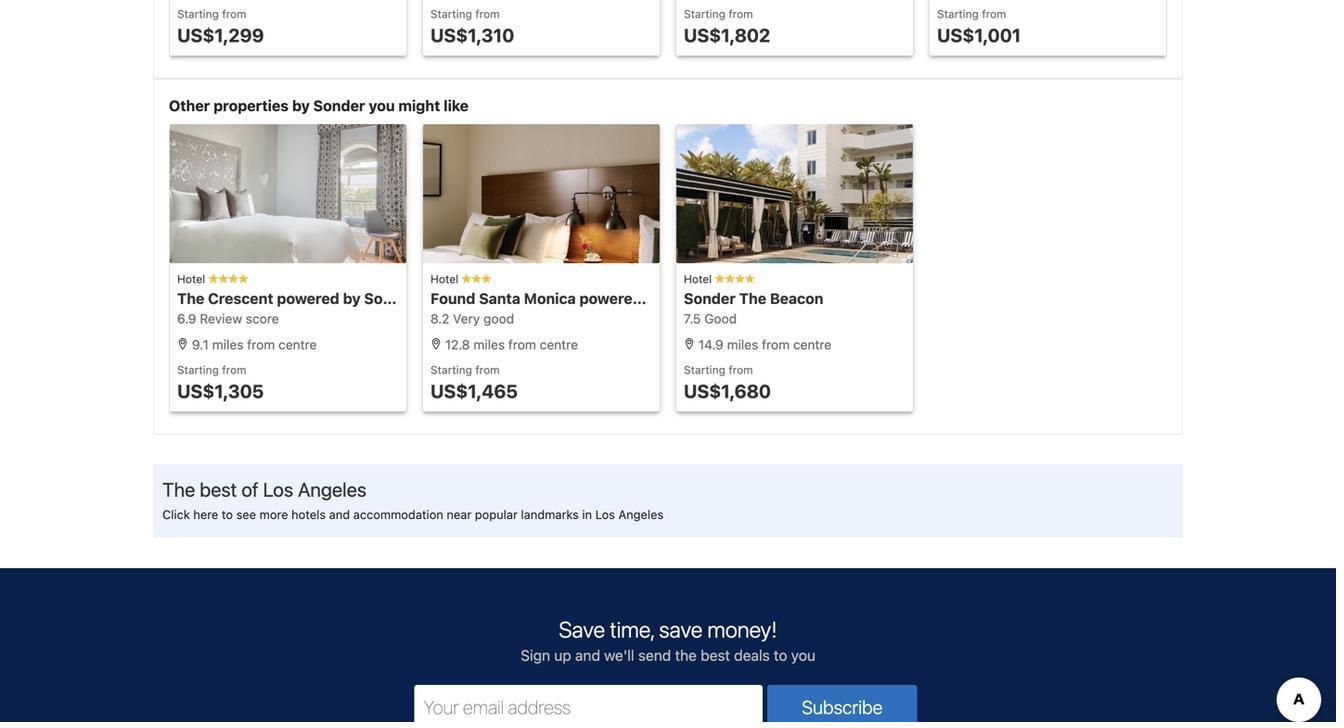 Task type: locate. For each thing, give the bounding box(es) containing it.
miles right 14.9
[[727, 337, 758, 353]]

0 horizontal spatial angeles
[[298, 478, 367, 502]]

from inside starting from us$1,299
[[222, 7, 246, 20]]

1 hotel from the left
[[177, 273, 208, 286]]

angeles
[[298, 478, 367, 502], [619, 508, 664, 522]]

found santa monica powered by sonder 8.2 very good
[[431, 290, 719, 327]]

1 horizontal spatial hotel
[[431, 273, 462, 286]]

hotel up 7.5 good
[[684, 273, 715, 286]]

you right deals
[[791, 647, 816, 665]]

you
[[369, 97, 395, 115], [791, 647, 816, 665]]

angeles up hotels
[[298, 478, 367, 502]]

from inside the starting from us$1,680
[[729, 364, 753, 377]]

2 horizontal spatial miles
[[727, 337, 758, 353]]

other
[[169, 97, 210, 115]]

hotel
[[177, 273, 208, 286], [431, 273, 462, 286], [684, 273, 715, 286]]

send
[[638, 647, 671, 665]]

from for us$1,001
[[982, 7, 1006, 20]]

from up the us$1,310
[[475, 7, 500, 20]]

0 horizontal spatial you
[[369, 97, 395, 115]]

starting for us$1,305
[[177, 364, 219, 377]]

us$1,802
[[684, 24, 770, 46]]

0 horizontal spatial by
[[292, 97, 310, 115]]

time,
[[610, 617, 654, 643]]

1 vertical spatial to
[[774, 647, 787, 665]]

from up us$1,680
[[729, 364, 753, 377]]

starting down 12.8 on the left top of page
[[431, 364, 472, 377]]

near
[[447, 508, 472, 522]]

1 horizontal spatial miles
[[474, 337, 505, 353]]

0 horizontal spatial miles
[[212, 337, 244, 353]]

1 miles from the left
[[212, 337, 244, 353]]

by
[[292, 97, 310, 115], [343, 290, 361, 308], [646, 290, 663, 308]]

best up here
[[200, 478, 237, 502]]

hotel for us$1,305
[[177, 273, 208, 286]]

1 vertical spatial best
[[701, 647, 730, 665]]

to right deals
[[774, 647, 787, 665]]

12.8
[[445, 337, 470, 353]]

2 centre from the left
[[540, 337, 578, 353]]

3 hotel from the left
[[684, 273, 715, 286]]

centre down the crescent powered by sonder 6.9 review score
[[278, 337, 317, 353]]

from inside the starting from us$1,310
[[475, 7, 500, 20]]

of
[[242, 478, 259, 502]]

1 horizontal spatial centre
[[540, 337, 578, 353]]

0 vertical spatial angeles
[[298, 478, 367, 502]]

from up us$1,001 on the top right of page
[[982, 7, 1006, 20]]

0 vertical spatial you
[[369, 97, 395, 115]]

from
[[222, 7, 246, 20], [475, 7, 500, 20], [729, 7, 753, 20], [982, 7, 1006, 20], [247, 337, 275, 353], [508, 337, 536, 353], [762, 337, 790, 353], [222, 364, 246, 377], [475, 364, 500, 377], [729, 364, 753, 377]]

powered
[[277, 290, 339, 308], [580, 290, 642, 308]]

2 miles from the left
[[474, 337, 505, 353]]

you left might
[[369, 97, 395, 115]]

angeles right in
[[619, 508, 664, 522]]

more
[[259, 508, 288, 522]]

in
[[582, 508, 592, 522]]

powered inside the crescent powered by sonder 6.9 review score
[[277, 290, 339, 308]]

from inside starting from us$1,001
[[982, 7, 1006, 20]]

found
[[431, 290, 476, 308]]

2 hotel from the left
[[431, 273, 462, 286]]

best inside the best of los angeles click here to see more hotels and accommodation near popular landmarks in los angeles
[[200, 478, 237, 502]]

from for us$1,465
[[475, 364, 500, 377]]

properties
[[214, 97, 289, 115]]

and right up at the left
[[575, 647, 600, 665]]

0 vertical spatial best
[[200, 478, 237, 502]]

from for us$1,310
[[475, 7, 500, 20]]

to left see
[[222, 508, 233, 522]]

2 powered from the left
[[580, 290, 642, 308]]

starting inside starting from us$1,001
[[937, 7, 979, 20]]

and inside the best of los angeles click here to see more hotels and accommodation near popular landmarks in los angeles
[[329, 508, 350, 522]]

starting up us$1,001 on the top right of page
[[937, 7, 979, 20]]

best right the
[[701, 647, 730, 665]]

starting inside the starting from us$1,680
[[684, 364, 726, 377]]

from for us$1,305
[[222, 364, 246, 377]]

us$1,680
[[684, 380, 771, 402]]

0 vertical spatial los
[[263, 478, 293, 502]]

starting inside starting from us$1,305
[[177, 364, 219, 377]]

the inside the best of los angeles click here to see more hotels and accommodation near popular landmarks in los angeles
[[162, 478, 195, 502]]

from down sonder the beacon 7.5 good
[[762, 337, 790, 353]]

here
[[193, 508, 218, 522]]

los right in
[[595, 508, 615, 522]]

miles right the 9.1
[[212, 337, 244, 353]]

crescent
[[208, 290, 273, 308]]

starting up us$1,802 on the right top of page
[[684, 7, 726, 20]]

the inside the crescent powered by sonder 6.9 review score
[[177, 290, 204, 308]]

0 horizontal spatial and
[[329, 508, 350, 522]]

14.9
[[699, 337, 724, 353]]

centre
[[278, 337, 317, 353], [540, 337, 578, 353], [793, 337, 832, 353]]

1 vertical spatial and
[[575, 647, 600, 665]]

the
[[177, 290, 204, 308], [739, 290, 767, 308], [162, 478, 195, 502]]

1 horizontal spatial powered
[[580, 290, 642, 308]]

click
[[162, 508, 190, 522]]

the up the click at the left
[[162, 478, 195, 502]]

1 centre from the left
[[278, 337, 317, 353]]

to
[[222, 508, 233, 522], [774, 647, 787, 665]]

los
[[263, 478, 293, 502], [595, 508, 615, 522]]

sonder
[[313, 97, 365, 115], [364, 290, 416, 308], [667, 290, 719, 308], [684, 290, 736, 308]]

from down score
[[247, 337, 275, 353]]

starting up us$1,299
[[177, 7, 219, 20]]

sonder inside sonder the beacon 7.5 good
[[684, 290, 736, 308]]

1 horizontal spatial you
[[791, 647, 816, 665]]

money!
[[708, 617, 777, 643]]

from inside starting from us$1,305
[[222, 364, 246, 377]]

from inside starting from us$1,465
[[475, 364, 500, 377]]

miles down good at the left top of the page
[[474, 337, 505, 353]]

powered up score
[[277, 290, 339, 308]]

from up us$1,305
[[222, 364, 246, 377]]

the down 4 stars image
[[739, 290, 767, 308]]

and right hotels
[[329, 508, 350, 522]]

us$1,310
[[431, 24, 514, 46]]

save
[[559, 617, 605, 643]]

0 horizontal spatial centre
[[278, 337, 317, 353]]

9.1 miles from centre
[[188, 337, 317, 353]]

and
[[329, 508, 350, 522], [575, 647, 600, 665]]

2 horizontal spatial hotel
[[684, 273, 715, 286]]

landmarks
[[521, 508, 579, 522]]

0 vertical spatial to
[[222, 508, 233, 522]]

from up us$1,465
[[475, 364, 500, 377]]

subscribe
[[802, 697, 883, 719]]

sign
[[521, 647, 550, 665]]

4 stars image
[[715, 274, 755, 283]]

best
[[200, 478, 237, 502], [701, 647, 730, 665]]

1 powered from the left
[[277, 290, 339, 308]]

we'll
[[604, 647, 634, 665]]

0 horizontal spatial hotel
[[177, 273, 208, 286]]

3 centre from the left
[[793, 337, 832, 353]]

us$1,299
[[177, 24, 264, 46]]

good
[[484, 311, 514, 327]]

los up more
[[263, 478, 293, 502]]

1 horizontal spatial best
[[701, 647, 730, 665]]

hotel up 6.9 review
[[177, 273, 208, 286]]

from up us$1,299
[[222, 7, 246, 20]]

3 miles from the left
[[727, 337, 758, 353]]

from inside starting from us$1,802
[[729, 7, 753, 20]]

starting down 14.9
[[684, 364, 726, 377]]

from for us$1,802
[[729, 7, 753, 20]]

14.9 miles from centre
[[695, 337, 832, 353]]

2 horizontal spatial centre
[[793, 337, 832, 353]]

0 horizontal spatial best
[[200, 478, 237, 502]]

1 vertical spatial los
[[595, 508, 615, 522]]

12.8 miles from centre
[[442, 337, 578, 353]]

best inside save time, save money! sign up and we'll send the best deals to you
[[701, 647, 730, 665]]

miles for us$1,305
[[212, 337, 244, 353]]

starting down the 9.1
[[177, 364, 219, 377]]

from down good at the left top of the page
[[508, 337, 536, 353]]

1 vertical spatial angeles
[[619, 508, 664, 522]]

1 horizontal spatial to
[[774, 647, 787, 665]]

starting for us$1,299
[[177, 7, 219, 20]]

starting
[[177, 7, 219, 20], [431, 7, 472, 20], [684, 7, 726, 20], [937, 7, 979, 20], [177, 364, 219, 377], [431, 364, 472, 377], [684, 364, 726, 377]]

0 vertical spatial and
[[329, 508, 350, 522]]

1 horizontal spatial angeles
[[619, 508, 664, 522]]

the up 6.9 review
[[177, 290, 204, 308]]

starting from us$1,310
[[431, 7, 514, 46]]

1 horizontal spatial and
[[575, 647, 600, 665]]

0 horizontal spatial powered
[[277, 290, 339, 308]]

the
[[675, 647, 697, 665]]

2 horizontal spatial by
[[646, 290, 663, 308]]

from up us$1,802 on the right top of page
[[729, 7, 753, 20]]

6.9 review
[[177, 311, 242, 327]]

starting up the us$1,310
[[431, 7, 472, 20]]

1 vertical spatial you
[[791, 647, 816, 665]]

hotel up found
[[431, 273, 462, 286]]

beacon
[[770, 290, 824, 308]]

starting inside starting from us$1,299
[[177, 7, 219, 20]]

0 horizontal spatial to
[[222, 508, 233, 522]]

powered right monica
[[580, 290, 642, 308]]

miles
[[212, 337, 244, 353], [474, 337, 505, 353], [727, 337, 758, 353]]

deals
[[734, 647, 770, 665]]

centre down found santa monica powered by sonder 8.2 very good at the top of page
[[540, 337, 578, 353]]

centre down beacon
[[793, 337, 832, 353]]

starting inside starting from us$1,802
[[684, 7, 726, 20]]

miles for us$1,465
[[474, 337, 505, 353]]

starting inside the starting from us$1,310
[[431, 7, 472, 20]]

1 horizontal spatial by
[[343, 290, 361, 308]]

the crescent powered by sonder 6.9 review score
[[177, 290, 416, 327]]

starting inside starting from us$1,465
[[431, 364, 472, 377]]



Task type: vqa. For each thing, say whether or not it's contained in the screenshot.
for corresponding to Confirmation is immediate. If your plans change, you can cancel for free up to 24 hours before your scheduled pickup time
no



Task type: describe. For each thing, give the bounding box(es) containing it.
us$1,001
[[937, 24, 1021, 46]]

like
[[444, 97, 469, 115]]

starting for us$1,680
[[684, 364, 726, 377]]

monica
[[524, 290, 576, 308]]

up
[[554, 647, 571, 665]]

from for us$1,299
[[222, 7, 246, 20]]

starting from us$1,305
[[177, 364, 264, 402]]

hotel for us$1,465
[[431, 273, 462, 286]]

Your email address email field
[[414, 686, 763, 723]]

other properties by sonder you might like
[[169, 97, 469, 115]]

from for us$1,680
[[729, 364, 753, 377]]

and inside save time, save money! sign up and we'll send the best deals to you
[[575, 647, 600, 665]]

starting from us$1,680
[[684, 364, 771, 402]]

starting from us$1,299
[[177, 7, 264, 46]]

might
[[398, 97, 440, 115]]

starting for us$1,001
[[937, 7, 979, 20]]

0 horizontal spatial los
[[263, 478, 293, 502]]

save time, save money! sign up and we'll send the best deals to you
[[521, 617, 816, 665]]

powered inside found santa monica powered by sonder 8.2 very good
[[580, 290, 642, 308]]

subscribe button
[[767, 686, 917, 723]]

starting from us$1,465
[[431, 364, 518, 402]]

1 horizontal spatial los
[[595, 508, 615, 522]]

us$1,465
[[431, 380, 518, 402]]

score
[[246, 311, 279, 327]]

3 stars image
[[462, 274, 491, 283]]

miles for us$1,680
[[727, 337, 758, 353]]

you inside save time, save money! sign up and we'll send the best deals to you
[[791, 647, 816, 665]]

see
[[236, 508, 256, 522]]

centre for us$1,680
[[793, 337, 832, 353]]

9.1
[[192, 337, 209, 353]]

sonder inside found santa monica powered by sonder 8.2 very good
[[667, 290, 719, 308]]

starting for us$1,802
[[684, 7, 726, 20]]

santa
[[479, 290, 520, 308]]

hotel for us$1,680
[[684, 273, 715, 286]]

to inside the best of los angeles click here to see more hotels and accommodation near popular landmarks in los angeles
[[222, 508, 233, 522]]

starting for us$1,465
[[431, 364, 472, 377]]

the for the best of los angeles
[[162, 478, 195, 502]]

sonder the beacon 7.5 good
[[684, 290, 824, 327]]

the for the crescent powered by sonder
[[177, 290, 204, 308]]

starting from us$1,802
[[684, 7, 770, 46]]

centre for us$1,305
[[278, 337, 317, 353]]

sonder inside the crescent powered by sonder 6.9 review score
[[364, 290, 416, 308]]

to inside save time, save money! sign up and we'll send the best deals to you
[[774, 647, 787, 665]]

hotels
[[291, 508, 326, 522]]

starting from us$1,001
[[937, 7, 1021, 46]]

by inside found santa monica powered by sonder 8.2 very good
[[646, 290, 663, 308]]

popular
[[475, 508, 518, 522]]

centre for us$1,465
[[540, 337, 578, 353]]

save
[[659, 617, 703, 643]]

accommodation
[[353, 508, 443, 522]]

7.5 good
[[684, 311, 737, 327]]

the inside sonder the beacon 7.5 good
[[739, 290, 767, 308]]

4 stars image
[[208, 274, 248, 283]]

the best of los angeles click here to see more hotels and accommodation near popular landmarks in los angeles
[[162, 478, 664, 522]]

us$1,305
[[177, 380, 264, 402]]

starting for us$1,310
[[431, 7, 472, 20]]

8.2 very
[[431, 311, 480, 327]]

by inside the crescent powered by sonder 6.9 review score
[[343, 290, 361, 308]]



